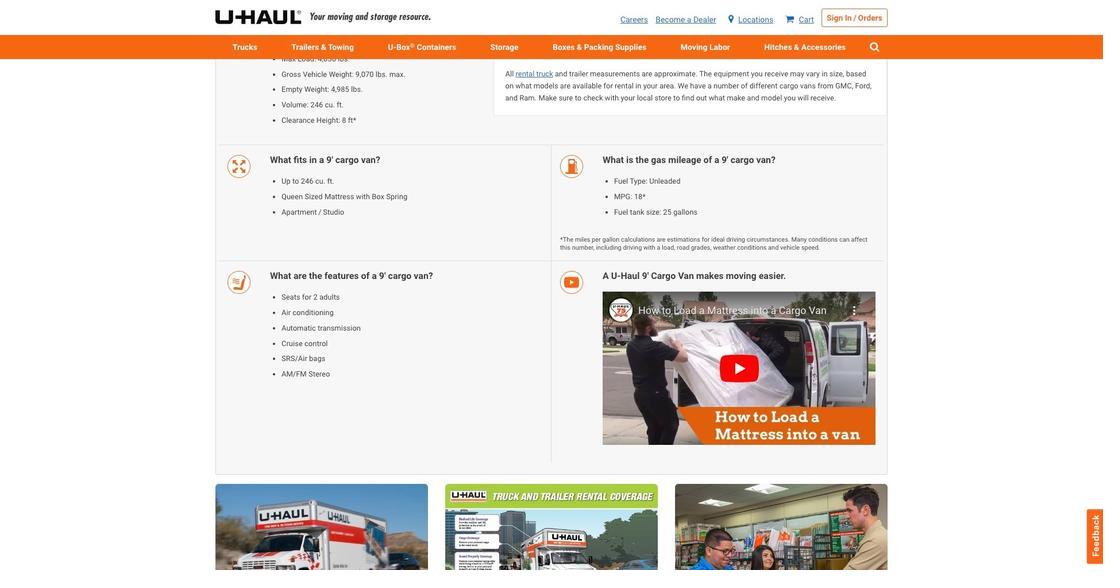 Task type: describe. For each thing, give the bounding box(es) containing it.
6 menu item from the left
[[748, 35, 863, 59]]

4 menu item from the left
[[536, 35, 664, 59]]

u-haul store employee with customers image
[[675, 485, 888, 571]]

u-haul truck information slide image
[[445, 485, 658, 571]]

5 menu item from the left
[[664, 35, 748, 59]]



Task type: vqa. For each thing, say whether or not it's contained in the screenshot.
U-Haul truck with car dolly IMAGE
yes



Task type: locate. For each thing, give the bounding box(es) containing it.
3 menu item from the left
[[474, 35, 536, 59]]

menu
[[216, 35, 888, 59]]

9' cargo van image
[[506, 0, 741, 59]]

section
[[207, 485, 897, 571]]

banner
[[0, 0, 1104, 59]]

menu item
[[216, 35, 274, 59], [274, 35, 371, 59], [474, 35, 536, 59], [536, 35, 664, 59], [664, 35, 748, 59], [748, 35, 863, 59]]

2 menu item from the left
[[274, 35, 371, 59]]

1 menu item from the left
[[216, 35, 274, 59]]

u-haul truck with car dolly image
[[216, 485, 428, 571]]



